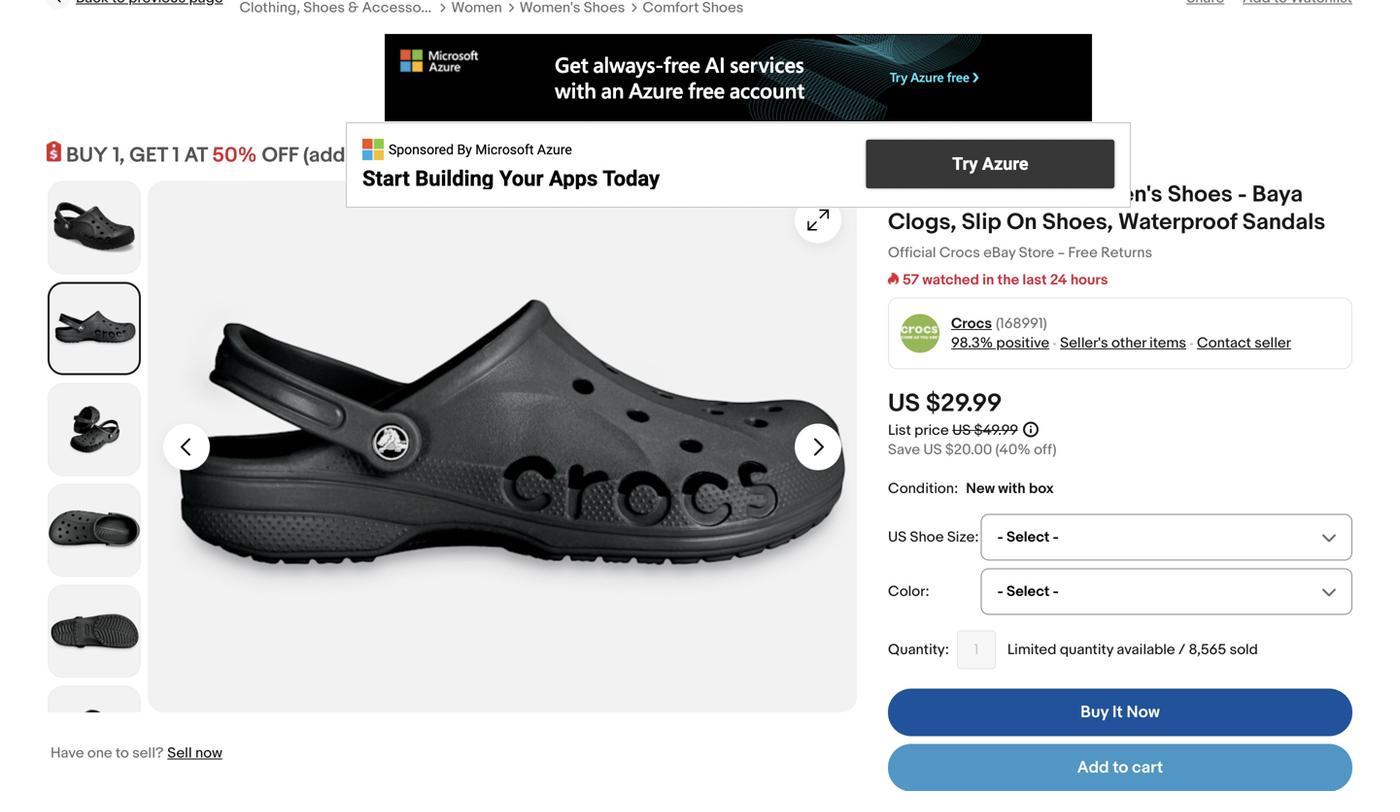 Task type: describe. For each thing, give the bounding box(es) containing it.
1,
[[113, 143, 125, 168]]

clogs,
[[888, 209, 957, 237]]

$20.00
[[945, 442, 992, 459]]

shoe
[[910, 529, 944, 547]]

available
[[1117, 642, 1175, 660]]

all
[[467, 151, 480, 166]]

57 watched in the last 24 hours
[[903, 272, 1108, 289]]

get
[[129, 143, 168, 168]]

contact
[[1197, 335, 1251, 352]]

terms
[[587, 151, 620, 166]]

watched
[[923, 272, 979, 289]]

crocs for men's
[[888, 181, 952, 209]]

now
[[1127, 703, 1160, 724]]

crocs image
[[900, 314, 940, 354]]

baya
[[1252, 181, 1303, 209]]

quantity
[[1060, 642, 1114, 660]]

list price us $49.99
[[888, 422, 1018, 440]]

and inside crocs men's and women's shoes - baya clogs, slip on shoes, waterproof sandals official crocs ebay store – free returns
[[1023, 181, 1063, 209]]

1 horizontal spatial items
[[1150, 335, 1186, 352]]

$29.99
[[926, 389, 1002, 419]]

us up $20.00
[[952, 422, 971, 440]]

seller's other items link
[[1060, 335, 1186, 352]]

contact seller
[[1197, 335, 1291, 352]]

2
[[350, 143, 362, 168]]

off)
[[1034, 442, 1057, 459]]

box
[[1029, 481, 1054, 498]]

ebay
[[984, 245, 1016, 262]]

one
[[87, 745, 112, 763]]

save us $20.00 (40% off)
[[888, 442, 1057, 459]]

eligible
[[483, 151, 526, 166]]

women's
[[1068, 181, 1163, 209]]

limited quantity available / 8,565 sold
[[1008, 642, 1258, 660]]

quantity:
[[888, 642, 949, 660]]

advertisement region
[[346, 33, 1131, 208]]

1 vertical spatial crocs
[[940, 245, 980, 262]]

98.3% positive
[[951, 335, 1050, 352]]

1
[[172, 143, 180, 168]]

us $29.99
[[888, 389, 1002, 419]]

condition: new with box
[[888, 481, 1054, 498]]

condition:
[[888, 481, 958, 498]]

cart
[[1132, 759, 1163, 779]]

2 horizontal spatial to
[[1113, 759, 1128, 779]]

seller's other items
[[1060, 335, 1186, 352]]

returns
[[1101, 245, 1153, 262]]

men's
[[957, 181, 1018, 209]]

have one to sell? sell now
[[51, 745, 222, 763]]

list
[[888, 422, 911, 440]]

0 vertical spatial items
[[529, 151, 560, 166]]

waterproof
[[1118, 209, 1237, 237]]

buy it now link
[[888, 690, 1353, 737]]

store
[[1019, 245, 1055, 262]]

us down price
[[923, 442, 942, 459]]

$49.99
[[974, 422, 1018, 440]]

picture 5 of 96 image
[[49, 587, 140, 678]]

buy
[[1081, 703, 1109, 724]]

crocs men's and women's shoes - baya clogs, slip on shoes, waterproof sandals official crocs ebay store – free returns
[[888, 181, 1326, 262]]

0 vertical spatial and
[[563, 151, 585, 166]]

new
[[966, 481, 995, 498]]

1 horizontal spatial to
[[367, 143, 386, 168]]

other
[[1112, 335, 1146, 352]]

57
[[903, 272, 919, 289]]

24
[[1050, 272, 1067, 289]]

cart)
[[391, 143, 435, 168]]

see all eligible items and terms
[[442, 151, 620, 166]]



Task type: vqa. For each thing, say whether or not it's contained in the screenshot.
listing.
no



Task type: locate. For each thing, give the bounding box(es) containing it.
and right men's
[[1023, 181, 1063, 209]]

items
[[529, 151, 560, 166], [1150, 335, 1186, 352]]

crocs (168991)
[[951, 315, 1047, 333]]

crocs up 98.3%
[[951, 315, 992, 333]]

free
[[1068, 245, 1098, 262]]

buy it now
[[1081, 703, 1160, 724]]

items right eligible
[[529, 151, 560, 166]]

buy
[[66, 143, 108, 168]]

to right one
[[116, 745, 129, 763]]

seller's
[[1060, 335, 1108, 352]]

sold
[[1230, 642, 1258, 660]]

add to cart
[[1077, 759, 1163, 779]]

picture 1 of 96 image
[[49, 182, 140, 274]]

limited
[[1008, 642, 1057, 660]]

shoes,
[[1042, 209, 1113, 237]]

positive
[[996, 335, 1050, 352]]

to
[[367, 143, 386, 168], [116, 745, 129, 763], [1113, 759, 1128, 779]]

crocs up official
[[888, 181, 952, 209]]

last
[[1023, 272, 1047, 289]]

1 horizontal spatial and
[[1023, 181, 1063, 209]]

to left cart
[[1113, 759, 1128, 779]]

and left terms
[[563, 151, 585, 166]]

us
[[888, 389, 920, 419], [952, 422, 971, 440], [923, 442, 942, 459], [888, 529, 907, 547]]

Quantity: text field
[[957, 631, 996, 670]]

have
[[51, 745, 84, 763]]

(168991)
[[996, 315, 1047, 333]]

the
[[998, 272, 1019, 289]]

on
[[1007, 209, 1037, 237]]

sandals
[[1243, 209, 1326, 237]]

0 horizontal spatial and
[[563, 151, 585, 166]]

in
[[983, 272, 994, 289]]

official
[[888, 245, 936, 262]]

-
[[1238, 181, 1247, 209]]

us up list
[[888, 389, 920, 419]]

add to cart link
[[888, 745, 1353, 792]]

us left the shoe
[[888, 529, 907, 547]]

crocs up watched
[[940, 245, 980, 262]]

crocs
[[888, 181, 952, 209], [940, 245, 980, 262], [951, 315, 992, 333]]

us shoe size
[[888, 529, 975, 547]]

seller
[[1255, 335, 1291, 352]]

(add
[[303, 143, 346, 168]]

slip
[[962, 209, 1002, 237]]

buy 1, get 1 at 50% off (add 2 to cart)
[[66, 143, 435, 168]]

8,565
[[1189, 642, 1227, 660]]

0 horizontal spatial items
[[529, 151, 560, 166]]

1 vertical spatial and
[[1023, 181, 1063, 209]]

hours
[[1071, 272, 1108, 289]]

contact seller link
[[1197, 335, 1291, 352]]

sell now link
[[167, 745, 222, 763]]

98.3%
[[951, 335, 993, 352]]

and
[[563, 151, 585, 166], [1023, 181, 1063, 209]]

picture 2 of 96 image
[[50, 284, 139, 374]]

/
[[1179, 642, 1186, 660]]

0 horizontal spatial to
[[116, 745, 129, 763]]

with
[[998, 481, 1026, 498]]

50%
[[212, 143, 257, 168]]

color
[[888, 584, 925, 601]]

(40%
[[996, 442, 1031, 459]]

save
[[888, 442, 920, 459]]

size
[[947, 529, 975, 547]]

sell?
[[132, 745, 164, 763]]

at
[[184, 143, 208, 168]]

picture 4 of 96 image
[[49, 486, 140, 577]]

1 vertical spatial items
[[1150, 335, 1186, 352]]

add
[[1077, 759, 1109, 779]]

sell
[[167, 745, 192, 763]]

98.3% positive link
[[951, 335, 1050, 352]]

–
[[1058, 245, 1065, 262]]

price
[[915, 422, 949, 440]]

to right 2 at the top
[[367, 143, 386, 168]]

crocs link
[[951, 314, 992, 334]]

now
[[195, 745, 222, 763]]

0 vertical spatial crocs
[[888, 181, 952, 209]]

see
[[442, 151, 464, 166]]

picture 3 of 96 image
[[49, 384, 140, 476]]

2 vertical spatial crocs
[[951, 315, 992, 333]]

shoes
[[1168, 181, 1233, 209]]

items right other at the top
[[1150, 335, 1186, 352]]

see all eligible items and terms link
[[435, 143, 631, 168]]

off
[[262, 143, 299, 168]]

crocs men's and women's shoes - baya clogs, slip on shoes, waterproof sandals - picture 2 of 96 image
[[148, 181, 857, 713]]

it
[[1113, 703, 1123, 724]]

crocs for (168991)
[[951, 315, 992, 333]]



